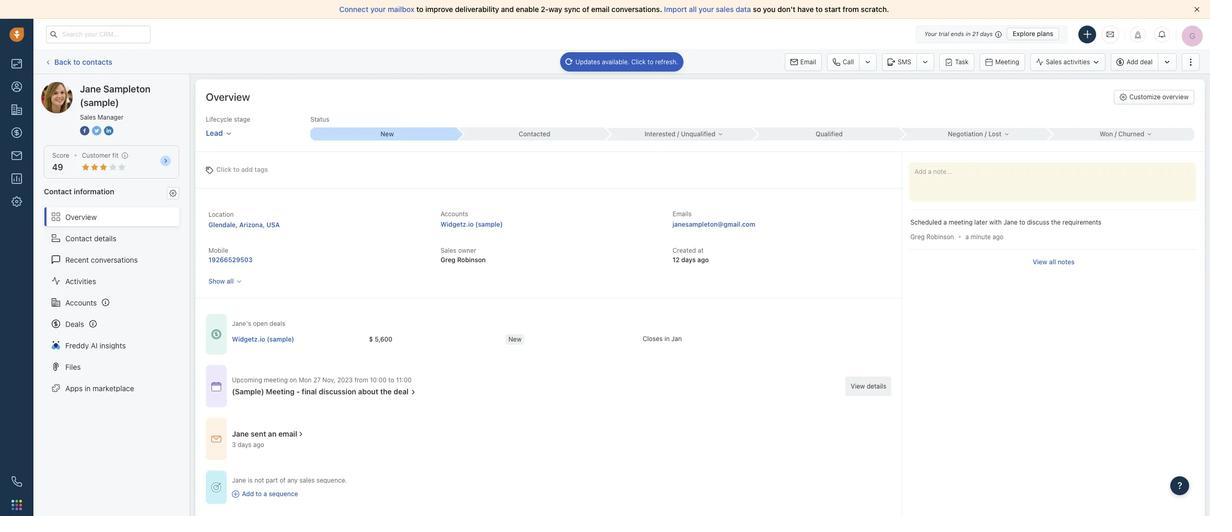 Task type: locate. For each thing, give the bounding box(es) containing it.
1 horizontal spatial ago
[[698, 256, 709, 264]]

widgetz.io up owner
[[441, 221, 474, 229]]

updates available. click to refresh. link
[[561, 52, 684, 71]]

(sample) up owner
[[476, 221, 503, 229]]

greg down accounts widgetz.io (sample)
[[441, 256, 456, 264]]

add inside 'link'
[[242, 491, 254, 498]]

your left mailbox
[[371, 5, 386, 14]]

2 vertical spatial in
[[85, 384, 91, 393]]

add down the is
[[242, 491, 254, 498]]

(sample) up manager
[[118, 82, 148, 90]]

1 vertical spatial meeting
[[266, 388, 295, 397]]

0 vertical spatial of
[[583, 5, 590, 14]]

0 horizontal spatial accounts
[[65, 298, 97, 307]]

sampleton inside 'jane sampleton (sample) sales manager'
[[103, 84, 151, 95]]

don't
[[778, 5, 796, 14]]

to right back
[[73, 57, 80, 66]]

created at 12 days ago
[[673, 247, 709, 264]]

in left 21
[[966, 30, 971, 37]]

with
[[990, 219, 1002, 226]]

sales for sales activities
[[1047, 58, 1063, 66]]

deal
[[1141, 58, 1153, 66], [394, 388, 409, 397]]

robinson down scheduled
[[927, 233, 955, 241]]

2 horizontal spatial a
[[966, 233, 970, 241]]

(sample)
[[232, 388, 264, 397]]

1 horizontal spatial robinson
[[927, 233, 955, 241]]

2 vertical spatial container_wx8msf4aqz5i3rn1 image
[[211, 482, 222, 493]]

the right 'discuss' at the right top of page
[[1052, 219, 1061, 226]]

2 vertical spatial a
[[264, 491, 267, 498]]

1 horizontal spatial in
[[665, 335, 670, 343]]

(sample) for accounts widgetz.io (sample)
[[476, 221, 503, 229]]

0 horizontal spatial from
[[355, 377, 368, 384]]

0 horizontal spatial a
[[264, 491, 267, 498]]

1 horizontal spatial accounts
[[441, 210, 468, 218]]

(sample) inside accounts widgetz.io (sample)
[[476, 221, 503, 229]]

meeting button
[[980, 53, 1026, 71]]

all right import
[[689, 5, 697, 14]]

sequence.
[[317, 477, 347, 485]]

1 vertical spatial greg
[[441, 256, 456, 264]]

1 vertical spatial sales
[[80, 113, 96, 121]]

location
[[209, 211, 234, 219]]

container_wx8msf4aqz5i3rn1 image
[[211, 330, 222, 340], [211, 382, 222, 392], [211, 482, 222, 493]]

click left add
[[216, 165, 232, 173]]

1 vertical spatial details
[[867, 383, 887, 391]]

have
[[798, 5, 814, 14]]

2 vertical spatial all
[[227, 278, 234, 286]]

meeting
[[949, 219, 973, 226], [264, 377, 288, 384]]

greg down scheduled
[[911, 233, 925, 241]]

1 vertical spatial container_wx8msf4aqz5i3rn1 image
[[211, 382, 222, 392]]

2023
[[337, 377, 353, 384]]

back to contacts link
[[44, 54, 113, 70]]

0 horizontal spatial in
[[85, 384, 91, 393]]

sales owner greg robinson
[[441, 247, 486, 264]]

1 horizontal spatial add
[[1127, 58, 1139, 66]]

1 horizontal spatial new
[[509, 336, 522, 343]]

jan
[[672, 335, 682, 343]]

1 horizontal spatial greg
[[911, 233, 925, 241]]

1 vertical spatial accounts
[[65, 298, 97, 307]]

phone element
[[6, 472, 27, 493]]

meeting down explore
[[996, 58, 1020, 66]]

of right sync
[[583, 5, 590, 14]]

1 vertical spatial days
[[682, 256, 696, 264]]

1 / from the left
[[678, 130, 680, 138]]

1 horizontal spatial of
[[583, 5, 590, 14]]

accounts
[[441, 210, 468, 218], [65, 298, 97, 307]]

sales for sales owner greg robinson
[[441, 247, 457, 255]]

email image
[[1107, 30, 1115, 39]]

1 vertical spatial deal
[[394, 388, 409, 397]]

0 horizontal spatial greg
[[441, 256, 456, 264]]

0 vertical spatial the
[[1052, 219, 1061, 226]]

interested
[[645, 130, 676, 138]]

0 horizontal spatial your
[[371, 5, 386, 14]]

1 horizontal spatial sales
[[441, 247, 457, 255]]

jane inside 'jane sampleton (sample) sales manager'
[[80, 84, 101, 95]]

score
[[52, 152, 69, 159]]

0 horizontal spatial all
[[227, 278, 234, 286]]

all
[[689, 5, 697, 14], [1050, 258, 1057, 266], [227, 278, 234, 286]]

the
[[1052, 219, 1061, 226], [381, 388, 392, 397]]

add deal button
[[1112, 53, 1159, 71]]

3 container_wx8msf4aqz5i3rn1 image from the top
[[211, 482, 222, 493]]

overview up the contact details
[[65, 213, 97, 221]]

1 horizontal spatial view
[[1033, 258, 1048, 266]]

view details link
[[846, 377, 892, 396]]

row containing closes in jan
[[232, 329, 780, 351]]

container_wx8msf4aqz5i3rn1 image for jane is not part of any sales sequence.
[[211, 482, 222, 493]]

your right import
[[699, 5, 715, 14]]

/ for won
[[1116, 130, 1118, 138]]

0 horizontal spatial ago
[[253, 441, 264, 449]]

all inside "link"
[[1050, 258, 1057, 266]]

negotiation / lost
[[949, 130, 1002, 138]]

ago down with on the top right of the page
[[993, 233, 1004, 241]]

0 vertical spatial meeting
[[949, 219, 973, 226]]

sales up 'facebook circled' image
[[80, 113, 96, 121]]

0 vertical spatial email
[[592, 5, 610, 14]]

view all notes link
[[1033, 258, 1075, 267]]

1 vertical spatial email
[[279, 430, 297, 439]]

sales left "activities"
[[1047, 58, 1063, 66]]

view inside "link"
[[1033, 258, 1048, 266]]

mailbox
[[388, 5, 415, 14]]

days inside created at 12 days ago
[[682, 256, 696, 264]]

1 horizontal spatial overview
[[206, 91, 250, 103]]

robinson inside sales owner greg robinson
[[457, 256, 486, 264]]

requirements
[[1063, 219, 1102, 226]]

customize overview button
[[1115, 90, 1195, 105]]

from up 'about'
[[355, 377, 368, 384]]

2 horizontal spatial sales
[[1047, 58, 1063, 66]]

to down the not on the left bottom
[[256, 491, 262, 498]]

in left jan
[[665, 335, 670, 343]]

plans
[[1038, 30, 1054, 38]]

/
[[678, 130, 680, 138], [986, 130, 987, 138], [1116, 130, 1118, 138]]

meeting down on
[[266, 388, 295, 397]]

(sample)
[[118, 82, 148, 90], [80, 97, 119, 108], [476, 221, 503, 229], [267, 336, 294, 343]]

accounts inside accounts widgetz.io (sample)
[[441, 210, 468, 218]]

on
[[290, 377, 297, 384]]

email right 'an'
[[279, 430, 297, 439]]

sales inside sales owner greg robinson
[[441, 247, 457, 255]]

days down created in the top right of the page
[[682, 256, 696, 264]]

qualified
[[816, 130, 843, 138]]

(sample) inside 'jane sampleton (sample) sales manager'
[[80, 97, 119, 108]]

facebook circled image
[[80, 125, 89, 136]]

a inside 'link'
[[264, 491, 267, 498]]

1 horizontal spatial widgetz.io
[[441, 221, 474, 229]]

accounts for accounts widgetz.io (sample)
[[441, 210, 468, 218]]

task button
[[940, 53, 975, 71]]

1 horizontal spatial deal
[[1141, 58, 1153, 66]]

2 vertical spatial ago
[[253, 441, 264, 449]]

days right 21
[[981, 30, 994, 37]]

add deal
[[1127, 58, 1153, 66]]

0 vertical spatial sales
[[1047, 58, 1063, 66]]

ago inside created at 12 days ago
[[698, 256, 709, 264]]

2 / from the left
[[986, 130, 987, 138]]

details for contact details
[[94, 234, 116, 243]]

0 horizontal spatial sales
[[80, 113, 96, 121]]

0 horizontal spatial meeting
[[264, 377, 288, 384]]

in for closes in jan
[[665, 335, 670, 343]]

add inside button
[[1127, 58, 1139, 66]]

0 vertical spatial greg
[[911, 233, 925, 241]]

meeting left on
[[264, 377, 288, 384]]

scratch.
[[861, 5, 890, 14]]

qualified link
[[753, 128, 900, 141]]

1 vertical spatial a
[[966, 233, 970, 241]]

sales left data
[[716, 5, 734, 14]]

jane left the is
[[232, 477, 246, 485]]

0 vertical spatial details
[[94, 234, 116, 243]]

closes
[[643, 335, 663, 343]]

a
[[944, 219, 948, 226], [966, 233, 970, 241], [264, 491, 267, 498]]

add up customize
[[1127, 58, 1139, 66]]

in right 'apps'
[[85, 384, 91, 393]]

0 vertical spatial widgetz.io
[[441, 221, 474, 229]]

0 vertical spatial in
[[966, 30, 971, 37]]

nov,
[[323, 377, 336, 384]]

/ right interested
[[678, 130, 680, 138]]

deal down 11:00
[[394, 388, 409, 397]]

1 horizontal spatial from
[[843, 5, 860, 14]]

email
[[592, 5, 610, 14], [279, 430, 297, 439]]

contact
[[44, 187, 72, 196], [65, 234, 92, 243]]

1 vertical spatial sales
[[300, 477, 315, 485]]

0 horizontal spatial of
[[280, 477, 286, 485]]

1 horizontal spatial your
[[699, 5, 715, 14]]

0 horizontal spatial widgetz.io
[[232, 336, 265, 343]]

days right 3
[[238, 441, 252, 449]]

add
[[241, 165, 253, 173]]

sales
[[1047, 58, 1063, 66], [80, 113, 96, 121], [441, 247, 457, 255]]

in for apps in marketplace
[[85, 384, 91, 393]]

new link
[[311, 128, 458, 141]]

1 horizontal spatial widgetz.io (sample) link
[[441, 221, 503, 229]]

contact up recent
[[65, 234, 92, 243]]

meeting inside 'meeting' button
[[996, 58, 1020, 66]]

container_wx8msf4aqz5i3rn1 image left the is
[[211, 482, 222, 493]]

sales right any at the bottom left
[[300, 477, 315, 485]]

jane up 3
[[232, 430, 249, 439]]

emails
[[673, 210, 692, 218]]

sales activities
[[1047, 58, 1091, 66]]

robinson down owner
[[457, 256, 486, 264]]

jane sampleton (sample) sales manager
[[80, 84, 151, 121]]

/ right won at the right of the page
[[1116, 130, 1118, 138]]

0 vertical spatial container_wx8msf4aqz5i3rn1 image
[[211, 330, 222, 340]]

0 horizontal spatial deal
[[394, 388, 409, 397]]

3 / from the left
[[1116, 130, 1118, 138]]

updates
[[576, 58, 601, 66]]

0 vertical spatial add
[[1127, 58, 1139, 66]]

2 your from the left
[[699, 5, 715, 14]]

1 horizontal spatial details
[[867, 383, 887, 391]]

negotiation / lost button
[[900, 128, 1048, 140]]

to
[[417, 5, 424, 14], [816, 5, 823, 14], [73, 57, 80, 66], [648, 58, 654, 66], [233, 165, 240, 173], [1020, 219, 1026, 226], [389, 377, 395, 384], [256, 491, 262, 498]]

widgetz.io down jane's
[[232, 336, 265, 343]]

row
[[232, 329, 780, 351]]

all right show
[[227, 278, 234, 286]]

0 vertical spatial click
[[632, 58, 646, 66]]

(sample) for jane sampleton (sample)
[[118, 82, 148, 90]]

a left 'minute'
[[966, 233, 970, 241]]

all left notes
[[1050, 258, 1057, 266]]

1 vertical spatial add
[[242, 491, 254, 498]]

churned
[[1119, 130, 1145, 138]]

call button
[[828, 53, 860, 71]]

in
[[966, 30, 971, 37], [665, 335, 670, 343], [85, 384, 91, 393]]

your trial ends in 21 days
[[925, 30, 994, 37]]

jane down contacts
[[80, 84, 101, 95]]

to left start at right top
[[816, 5, 823, 14]]

to left add
[[233, 165, 240, 173]]

0 horizontal spatial click
[[216, 165, 232, 173]]

open
[[253, 320, 268, 328]]

1 vertical spatial ago
[[698, 256, 709, 264]]

sampleton up manager
[[103, 84, 151, 95]]

2 vertical spatial sales
[[441, 247, 457, 255]]

way
[[549, 5, 563, 14]]

accounts up owner
[[441, 210, 468, 218]]

janesampleton@gmail.com
[[673, 221, 756, 229]]

meeting left later
[[949, 219, 973, 226]]

glendale, arizona, usa link
[[209, 221, 280, 229]]

your
[[925, 30, 938, 37]]

1 vertical spatial in
[[665, 335, 670, 343]]

1 vertical spatial robinson
[[457, 256, 486, 264]]

overview up the lifecycle stage
[[206, 91, 250, 103]]

deal up customize
[[1141, 58, 1153, 66]]

1 horizontal spatial meeting
[[996, 58, 1020, 66]]

1 vertical spatial widgetz.io
[[232, 336, 265, 343]]

email right sync
[[592, 5, 610, 14]]

0 horizontal spatial new
[[381, 130, 394, 138]]

widgetz.io inside accounts widgetz.io (sample)
[[441, 221, 474, 229]]

to right mailbox
[[417, 5, 424, 14]]

1 horizontal spatial all
[[689, 5, 697, 14]]

contact down 49 'button'
[[44, 187, 72, 196]]

1 container_wx8msf4aqz5i3rn1 image from the top
[[211, 330, 222, 340]]

2 vertical spatial days
[[238, 441, 252, 449]]

new
[[381, 130, 394, 138], [509, 336, 522, 343]]

0 vertical spatial overview
[[206, 91, 250, 103]]

to inside updates available. click to refresh. link
[[648, 58, 654, 66]]

freddy ai insights
[[65, 341, 126, 350]]

container_wx8msf4aqz5i3rn1 image
[[410, 389, 417, 396], [297, 431, 305, 438], [211, 434, 222, 445], [232, 491, 239, 498]]

from
[[843, 5, 860, 14], [355, 377, 368, 384]]

a down the not on the left bottom
[[264, 491, 267, 498]]

twitter circled image
[[92, 125, 101, 136]]

sampleton down contacts
[[80, 82, 116, 90]]

10:00
[[370, 377, 387, 384]]

the down 10:00
[[381, 388, 392, 397]]

sampleton for jane sampleton (sample) sales manager
[[103, 84, 151, 95]]

back to contacts
[[54, 57, 112, 66]]

widgetz.io (sample) link up owner
[[441, 221, 503, 229]]

0 horizontal spatial view
[[851, 383, 866, 391]]

to left the refresh.
[[648, 58, 654, 66]]

/ left lost
[[986, 130, 987, 138]]

container_wx8msf4aqz5i3rn1 image left upcoming
[[211, 382, 222, 392]]

(sample) down jane sampleton (sample)
[[80, 97, 119, 108]]

widgetz.io (sample) link down open
[[232, 335, 294, 344]]

0 horizontal spatial the
[[381, 388, 392, 397]]

recent conversations
[[65, 255, 138, 264]]

of left any at the bottom left
[[280, 477, 286, 485]]

0 horizontal spatial details
[[94, 234, 116, 243]]

click right available.
[[632, 58, 646, 66]]

1 vertical spatial widgetz.io (sample) link
[[232, 335, 294, 344]]

0 horizontal spatial add
[[242, 491, 254, 498]]

sales left owner
[[441, 247, 457, 255]]

1 horizontal spatial the
[[1052, 219, 1061, 226]]

from right start at right top
[[843, 5, 860, 14]]

1 vertical spatial all
[[1050, 258, 1057, 266]]

jane down back
[[62, 82, 78, 90]]

scheduled a meeting later with jane to discuss the requirements
[[911, 219, 1102, 226]]

0 vertical spatial ago
[[993, 233, 1004, 241]]

mobile 19266529503
[[209, 247, 253, 264]]

jane for jane is not part of any sales sequence.
[[232, 477, 246, 485]]

0 vertical spatial view
[[1033, 258, 1048, 266]]

1 horizontal spatial days
[[682, 256, 696, 264]]

contact for contact details
[[65, 234, 92, 243]]

ago down sent
[[253, 441, 264, 449]]

lead
[[206, 129, 223, 138]]

a right scheduled
[[944, 219, 948, 226]]

data
[[736, 5, 752, 14]]

customer
[[82, 152, 111, 159]]

sampleton for jane sampleton (sample)
[[80, 82, 116, 90]]

accounts down activities
[[65, 298, 97, 307]]

0 horizontal spatial robinson
[[457, 256, 486, 264]]

1 horizontal spatial /
[[986, 130, 987, 138]]

mobile
[[209, 247, 228, 255]]

view for view details
[[851, 383, 866, 391]]

container_wx8msf4aqz5i3rn1 image left widgetz.io (sample)
[[211, 330, 222, 340]]

view details
[[851, 383, 887, 391]]

0 vertical spatial deal
[[1141, 58, 1153, 66]]

1 horizontal spatial a
[[944, 219, 948, 226]]

container_wx8msf4aqz5i3rn1 image left the add to a sequence
[[232, 491, 239, 498]]

conversations
[[91, 255, 138, 264]]

ago down at
[[698, 256, 709, 264]]

ago for 3 days ago
[[253, 441, 264, 449]]

stage
[[234, 116, 250, 123]]

click to add tags
[[216, 165, 268, 173]]



Task type: vqa. For each thing, say whether or not it's contained in the screenshot.
'ago' for a minute ago
yes



Task type: describe. For each thing, give the bounding box(es) containing it.
close image
[[1195, 7, 1200, 12]]

deliverability
[[455, 5, 499, 14]]

/ for negotiation
[[986, 130, 987, 138]]

discussion
[[319, 388, 356, 397]]

greg inside sales owner greg robinson
[[441, 256, 456, 264]]

jane for jane sampleton (sample)
[[62, 82, 78, 90]]

at
[[698, 247, 704, 255]]

/ for interested
[[678, 130, 680, 138]]

accounts for accounts
[[65, 298, 97, 307]]

location glendale, arizona, usa
[[209, 211, 280, 229]]

all for view all notes
[[1050, 258, 1057, 266]]

janesampleton@gmail.com link
[[673, 220, 756, 230]]

0 vertical spatial days
[[981, 30, 994, 37]]

phone image
[[12, 477, 22, 487]]

negotiation
[[949, 130, 984, 138]]

view all notes
[[1033, 258, 1075, 266]]

1 horizontal spatial click
[[632, 58, 646, 66]]

contacted
[[519, 130, 551, 138]]

details for view details
[[867, 383, 887, 391]]

jane right with on the top right of the page
[[1004, 219, 1018, 226]]

enable
[[516, 5, 539, 14]]

widgetz.io (sample)
[[232, 336, 294, 343]]

0 vertical spatial robinson
[[927, 233, 955, 241]]

container_wx8msf4aqz5i3rn1 image down 11:00
[[410, 389, 417, 396]]

linkedin circled image
[[104, 125, 113, 136]]

a minute ago
[[966, 233, 1004, 241]]

notes
[[1058, 258, 1075, 266]]

and
[[501, 5, 514, 14]]

1 vertical spatial meeting
[[264, 377, 288, 384]]

available.
[[602, 58, 630, 66]]

part
[[266, 477, 278, 485]]

0 horizontal spatial email
[[279, 430, 297, 439]]

container_wx8msf4aqz5i3rn1 image right 'an'
[[297, 431, 305, 438]]

not
[[255, 477, 264, 485]]

2-
[[541, 5, 549, 14]]

apps
[[65, 384, 83, 393]]

49 button
[[52, 163, 63, 172]]

container_wx8msf4aqz5i3rn1 image for jane's open deals
[[211, 330, 222, 340]]

is
[[248, 477, 253, 485]]

0 horizontal spatial days
[[238, 441, 252, 449]]

to left 11:00
[[389, 377, 395, 384]]

score 49
[[52, 152, 69, 172]]

0 vertical spatial a
[[944, 219, 948, 226]]

explore plans
[[1013, 30, 1054, 38]]

jane for jane sampleton (sample) sales manager
[[80, 84, 101, 95]]

conversations.
[[612, 5, 663, 14]]

container_wx8msf4aqz5i3rn1 image left 3
[[211, 434, 222, 445]]

0 vertical spatial from
[[843, 5, 860, 14]]

1 horizontal spatial meeting
[[949, 219, 973, 226]]

email
[[801, 58, 817, 66]]

explore plans link
[[1008, 28, 1060, 40]]

task
[[956, 58, 969, 66]]

jane's
[[232, 320, 251, 328]]

Search your CRM... text field
[[46, 25, 151, 43]]

upcoming meeting on mon 27 nov, 2023 from 10:00 to 11:00
[[232, 377, 412, 384]]

contacted link
[[458, 128, 605, 141]]

about
[[358, 388, 379, 397]]

1 vertical spatial from
[[355, 377, 368, 384]]

freddy
[[65, 341, 89, 350]]

view for view all notes
[[1033, 258, 1048, 266]]

greg robinson
[[911, 233, 955, 241]]

3 days ago
[[232, 441, 264, 449]]

1 vertical spatial new
[[509, 336, 522, 343]]

sales inside 'jane sampleton (sample) sales manager'
[[80, 113, 96, 121]]

emails janesampleton@gmail.com
[[673, 210, 756, 229]]

deals
[[65, 320, 84, 329]]

interested / unqualified
[[645, 130, 716, 138]]

accounts widgetz.io (sample)
[[441, 210, 503, 229]]

-
[[297, 388, 300, 397]]

won / churned
[[1100, 130, 1145, 138]]

lead link
[[206, 124, 232, 139]]

minute
[[971, 233, 992, 241]]

2 horizontal spatial in
[[966, 30, 971, 37]]

connect
[[340, 5, 369, 14]]

freshworks switcher image
[[12, 500, 22, 511]]

recent
[[65, 255, 89, 264]]

apps in marketplace
[[65, 384, 134, 393]]

mng settings image
[[169, 190, 177, 197]]

an
[[268, 430, 277, 439]]

won / churned link
[[1048, 128, 1195, 140]]

created
[[673, 247, 697, 255]]

0 horizontal spatial overview
[[65, 213, 97, 221]]

negotiation / lost link
[[900, 128, 1048, 140]]

usa
[[267, 221, 280, 229]]

add for add deal
[[1127, 58, 1139, 66]]

to left 'discuss' at the right top of page
[[1020, 219, 1026, 226]]

contact details
[[65, 234, 116, 243]]

lifecycle
[[206, 116, 232, 123]]

(sample) for jane sampleton (sample) sales manager
[[80, 97, 119, 108]]

11:00
[[396, 377, 412, 384]]

jane for jane sent an email
[[232, 430, 249, 439]]

all for show all
[[227, 278, 234, 286]]

add to a sequence link
[[232, 490, 347, 499]]

upcoming
[[232, 377, 262, 384]]

overview
[[1163, 93, 1190, 101]]

jane is not part of any sales sequence.
[[232, 477, 347, 485]]

start
[[825, 5, 841, 14]]

sent
[[251, 430, 266, 439]]

1 your from the left
[[371, 5, 386, 14]]

won
[[1100, 130, 1114, 138]]

3
[[232, 441, 236, 449]]

0 horizontal spatial widgetz.io (sample) link
[[232, 335, 294, 344]]

tags
[[255, 165, 268, 173]]

call
[[843, 58, 855, 66]]

container_wx8msf4aqz5i3rn1 image inside add to a sequence 'link'
[[232, 491, 239, 498]]

add for add to a sequence
[[242, 491, 254, 498]]

show all
[[209, 278, 234, 286]]

discuss
[[1028, 219, 1050, 226]]

0 horizontal spatial sales
[[300, 477, 315, 485]]

49
[[52, 163, 63, 172]]

to inside add to a sequence 'link'
[[256, 491, 262, 498]]

refresh.
[[656, 58, 679, 66]]

sms
[[898, 58, 912, 66]]

won / churned button
[[1048, 128, 1195, 140]]

0 vertical spatial widgetz.io (sample) link
[[441, 221, 503, 229]]

2 container_wx8msf4aqz5i3rn1 image from the top
[[211, 382, 222, 392]]

lifecycle stage
[[206, 116, 250, 123]]

1 vertical spatial the
[[381, 388, 392, 397]]

to inside back to contacts link
[[73, 57, 80, 66]]

jane sampleton (sample)
[[62, 82, 148, 90]]

contact for contact information
[[44, 187, 72, 196]]

owner
[[459, 247, 477, 255]]

(sample) down deals
[[267, 336, 294, 343]]

activities
[[1064, 58, 1091, 66]]

0 vertical spatial new
[[381, 130, 394, 138]]

customer fit
[[82, 152, 119, 159]]

manager
[[98, 113, 124, 121]]

connect your mailbox to improve deliverability and enable 2-way sync of email conversations. import all your sales data so you don't have to start from scratch.
[[340, 5, 890, 14]]

ago for a minute ago
[[993, 233, 1004, 241]]

$
[[369, 336, 373, 343]]

deal inside button
[[1141, 58, 1153, 66]]

0 vertical spatial sales
[[716, 5, 734, 14]]

interested / unqualified button
[[605, 128, 753, 140]]

21
[[973, 30, 979, 37]]

so
[[753, 5, 762, 14]]

import all your sales data link
[[665, 5, 753, 14]]

27
[[314, 377, 321, 384]]

jane's open deals
[[232, 320, 285, 328]]

customize
[[1130, 93, 1161, 101]]



